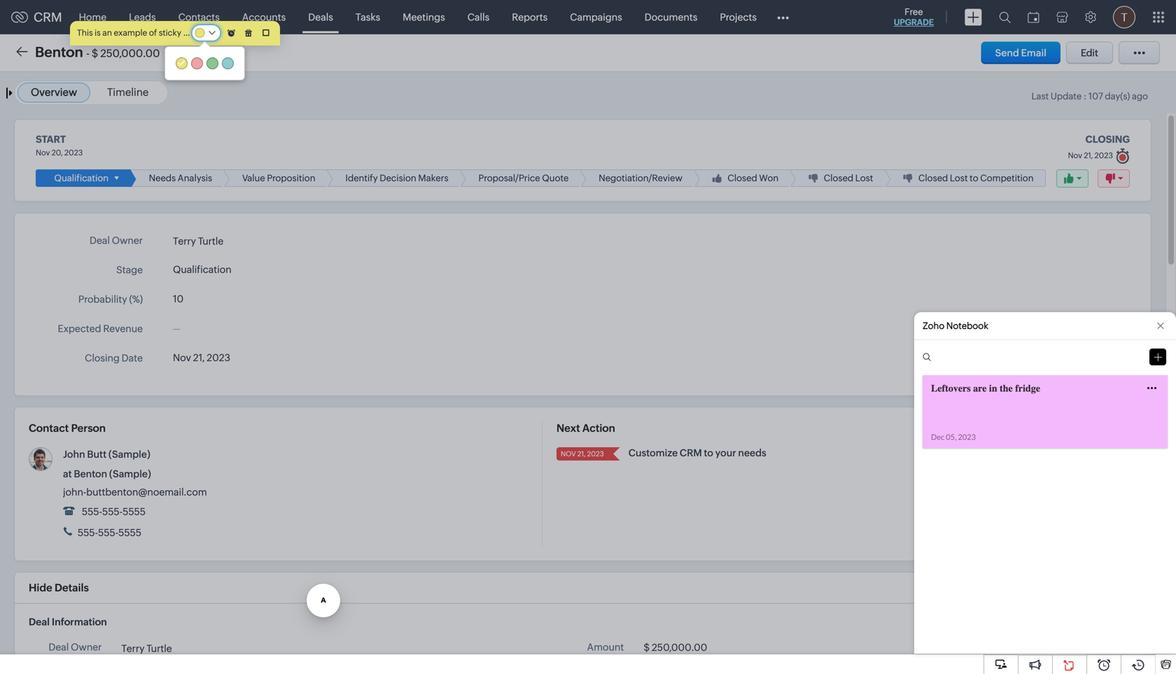 Task type: locate. For each thing, give the bounding box(es) containing it.
qualification down '20,'
[[54, 173, 109, 184]]

crm left your
[[680, 447, 702, 459]]

deal owner up stage
[[90, 235, 143, 246]]

owner up stage
[[112, 235, 143, 246]]

1 vertical spatial turtle
[[146, 643, 172, 654]]

nov left '20,'
[[36, 148, 50, 157]]

1 horizontal spatial $
[[644, 642, 650, 653]]

to left competition
[[970, 173, 978, 184]]

0 horizontal spatial 250,000.00
[[100, 47, 160, 60]]

reminder image
[[227, 29, 235, 37]]

0 horizontal spatial $
[[92, 47, 98, 60]]

owner down information
[[71, 642, 102, 653]]

1 horizontal spatial 21,
[[577, 450, 586, 458]]

nov inside closing nov 21, 2023
[[1068, 151, 1082, 160]]

overview
[[31, 86, 77, 98]]

send email
[[995, 47, 1047, 58]]

2023 inside closing nov 21, 2023
[[1095, 151, 1113, 160]]

deal information
[[29, 617, 107, 628]]

john butt (sample)
[[63, 449, 150, 460]]

0 horizontal spatial crm
[[34, 10, 62, 24]]

to
[[970, 173, 978, 184], [704, 447, 713, 459]]

nov 21, 2023 down 10
[[173, 352, 230, 363]]

0 vertical spatial crm
[[34, 10, 62, 24]]

$ right amount on the bottom
[[644, 642, 650, 653]]

turtle
[[198, 236, 224, 247], [146, 643, 172, 654]]

at
[[63, 468, 72, 480]]

1 horizontal spatial crm
[[680, 447, 702, 459]]

0 vertical spatial terry turtle
[[173, 236, 224, 247]]

notebook
[[946, 321, 989, 331]]

projects
[[720, 12, 757, 23]]

0 vertical spatial deal owner
[[90, 235, 143, 246]]

0 vertical spatial 250,000.00
[[100, 47, 160, 60]]

deal down hide
[[29, 617, 50, 628]]

5555
[[123, 506, 146, 517], [118, 527, 141, 538]]

amount
[[587, 642, 624, 653]]

2 lost from the left
[[950, 173, 968, 184]]

nov 21, 2023 down next action on the bottom of page
[[561, 450, 604, 458]]

deal owner down information
[[49, 642, 102, 653]]

deal down deal information
[[49, 642, 69, 653]]

identify
[[345, 173, 378, 184]]

contacts
[[178, 12, 220, 23]]

benton left -
[[35, 44, 83, 60]]

1 vertical spatial terry turtle
[[121, 643, 172, 654]]

1 horizontal spatial nov 21, 2023
[[561, 450, 604, 458]]

leads
[[129, 12, 156, 23]]

$ right -
[[92, 47, 98, 60]]

reports link
[[501, 0, 559, 34]]

0 horizontal spatial terry
[[121, 643, 144, 654]]

21, down closing
[[1084, 151, 1093, 160]]

0 horizontal spatial qualification
[[54, 173, 109, 184]]

0 vertical spatial 21,
[[1084, 151, 1093, 160]]

nov right date
[[173, 352, 191, 363]]

2023 inside start nov 20, 2023
[[64, 148, 83, 157]]

107
[[1089, 91, 1103, 102]]

projects link
[[709, 0, 768, 34]]

crm
[[34, 10, 62, 24], [680, 447, 702, 459]]

1 vertical spatial (sample)
[[109, 468, 151, 480]]

1 horizontal spatial closed
[[824, 173, 854, 184]]

1 horizontal spatial owner
[[112, 235, 143, 246]]

2 horizontal spatial closed
[[918, 173, 948, 184]]

probability
[[78, 294, 127, 305]]

2023
[[64, 148, 83, 157], [1095, 151, 1113, 160], [207, 352, 230, 363], [587, 450, 604, 458]]

customize
[[628, 447, 678, 459]]

needs
[[738, 447, 767, 459]]

timeline link
[[107, 86, 149, 98]]

person
[[71, 422, 106, 434]]

qualification up 10
[[173, 264, 232, 275]]

day(s)
[[1105, 91, 1130, 102]]

analysis
[[178, 173, 212, 184]]

reports
[[512, 12, 548, 23]]

delete image
[[245, 29, 252, 37]]

0 horizontal spatial nov 21, 2023
[[173, 352, 230, 363]]

0 horizontal spatial closed
[[728, 173, 757, 184]]

won
[[759, 173, 779, 184]]

deal up probability
[[90, 235, 110, 246]]

555-555-5555
[[80, 506, 146, 517], [76, 527, 141, 538]]

meetings
[[403, 12, 445, 23]]

0 horizontal spatial 21,
[[193, 352, 205, 363]]

:
[[1084, 91, 1087, 102]]

closed
[[728, 173, 757, 184], [824, 173, 854, 184], [918, 173, 948, 184]]

deals
[[308, 12, 333, 23]]

nov
[[36, 148, 50, 157], [1068, 151, 1082, 160], [173, 352, 191, 363], [561, 450, 576, 458]]

qualification
[[54, 173, 109, 184], [173, 264, 232, 275]]

john
[[63, 449, 85, 460]]

0 horizontal spatial to
[[704, 447, 713, 459]]

1 vertical spatial to
[[704, 447, 713, 459]]

3 closed from the left
[[918, 173, 948, 184]]

0 vertical spatial 555-555-5555
[[80, 506, 146, 517]]

nov down the update
[[1068, 151, 1082, 160]]

(sample) up "benton (sample)" link
[[108, 449, 150, 460]]

1 horizontal spatial to
[[970, 173, 978, 184]]

1 lost from the left
[[855, 173, 873, 184]]

(sample) up john-buttbenton@noemail.com link
[[109, 468, 151, 480]]

250,000.00
[[100, 47, 160, 60], [652, 642, 707, 653]]

calendar image
[[1028, 12, 1040, 23]]

benton
[[35, 44, 83, 60], [74, 468, 107, 480]]

calls
[[467, 12, 490, 23]]

profile image
[[1113, 6, 1136, 28]]

0 vertical spatial $
[[92, 47, 98, 60]]

1 vertical spatial nov 21, 2023
[[561, 450, 604, 458]]

0 horizontal spatial terry turtle
[[121, 643, 172, 654]]

lost
[[855, 173, 873, 184], [950, 173, 968, 184]]

(sample) for john butt (sample)
[[108, 449, 150, 460]]

documents link
[[633, 0, 709, 34]]

closed for closed won
[[728, 173, 757, 184]]

1 horizontal spatial turtle
[[198, 236, 224, 247]]

leads link
[[118, 0, 167, 34]]

21, right date
[[193, 352, 205, 363]]

1 horizontal spatial lost
[[950, 173, 968, 184]]

crm right logo
[[34, 10, 62, 24]]

1 vertical spatial owner
[[71, 642, 102, 653]]

start
[[36, 134, 66, 145]]

benton down butt
[[74, 468, 107, 480]]

21, down next action on the bottom of page
[[577, 450, 586, 458]]

ago
[[1132, 91, 1148, 102]]

21,
[[1084, 151, 1093, 160], [193, 352, 205, 363], [577, 450, 586, 458]]

accounts link
[[231, 0, 297, 34]]

0 horizontal spatial turtle
[[146, 643, 172, 654]]

0 vertical spatial owner
[[112, 235, 143, 246]]

250,000.00 inside 'benton - $ 250,000.00'
[[100, 47, 160, 60]]

2 horizontal spatial 21,
[[1084, 151, 1093, 160]]

0 vertical spatial terry
[[173, 236, 196, 247]]

1 vertical spatial 5555
[[118, 527, 141, 538]]

value
[[242, 173, 265, 184]]

1 vertical spatial 250,000.00
[[652, 642, 707, 653]]

2 closed from the left
[[824, 173, 854, 184]]

1 vertical spatial qualification
[[173, 264, 232, 275]]

contacts link
[[167, 0, 231, 34]]

to left your
[[704, 447, 713, 459]]

deal owner
[[90, 235, 143, 246], [49, 642, 102, 653]]

lost for closed lost
[[855, 173, 873, 184]]

0 vertical spatial deal
[[90, 235, 110, 246]]

quote
[[542, 173, 569, 184]]

1 closed from the left
[[728, 173, 757, 184]]

your
[[715, 447, 736, 459]]

closed won
[[728, 173, 779, 184]]

upgrade
[[894, 18, 934, 27]]

0 vertical spatial (sample)
[[108, 449, 150, 460]]

2 vertical spatial 21,
[[577, 450, 586, 458]]

0 horizontal spatial lost
[[855, 173, 873, 184]]

$
[[92, 47, 98, 60], [644, 642, 650, 653]]

0 vertical spatial to
[[970, 173, 978, 184]]



Task type: vqa. For each thing, say whether or not it's contained in the screenshot.
data
no



Task type: describe. For each thing, give the bounding box(es) containing it.
expected revenue
[[58, 323, 143, 334]]

nov inside start nov 20, 2023
[[36, 148, 50, 157]]

0 vertical spatial nov 21, 2023
[[173, 352, 230, 363]]

hide details
[[29, 582, 89, 594]]

closed lost to competition
[[918, 173, 1034, 184]]

contact
[[29, 422, 69, 434]]

campaigns link
[[559, 0, 633, 34]]

butt
[[87, 449, 107, 460]]

nov down next at bottom
[[561, 450, 576, 458]]

john-buttbenton@noemail.com
[[63, 487, 207, 498]]

2 vertical spatial deal
[[49, 642, 69, 653]]

21, inside closing nov 21, 2023
[[1084, 151, 1093, 160]]

tasks link
[[344, 0, 392, 34]]

free
[[905, 7, 923, 17]]

1 vertical spatial deal owner
[[49, 642, 102, 653]]

deals link
[[297, 0, 344, 34]]

0 vertical spatial qualification
[[54, 173, 109, 184]]

update
[[1051, 91, 1082, 102]]

send
[[995, 47, 1019, 58]]

email
[[1021, 47, 1047, 58]]

proposal/price quote
[[479, 173, 569, 184]]

identify decision makers
[[345, 173, 449, 184]]

zoho notebook
[[923, 321, 989, 331]]

0 horizontal spatial owner
[[71, 642, 102, 653]]

20,
[[52, 148, 63, 157]]

last update : 107 day(s) ago
[[1032, 91, 1148, 102]]

-
[[86, 47, 90, 60]]

1 vertical spatial 555-555-5555
[[76, 527, 141, 538]]

next action
[[557, 422, 615, 434]]

decision
[[380, 173, 416, 184]]

last
[[1032, 91, 1049, 102]]

1 vertical spatial 21,
[[193, 352, 205, 363]]

search image
[[999, 11, 1011, 23]]

hide details link
[[29, 582, 89, 594]]

value proposition
[[242, 173, 315, 184]]

competition
[[980, 173, 1034, 184]]

contact person
[[29, 422, 106, 434]]

needs analysis
[[149, 173, 212, 184]]

closed for closed lost
[[824, 173, 854, 184]]

free upgrade
[[894, 7, 934, 27]]

$  250,000.00
[[644, 642, 707, 653]]

closed lost
[[824, 173, 873, 184]]

probability (%)
[[78, 294, 143, 305]]

0 vertical spatial benton
[[35, 44, 83, 60]]

1 vertical spatial $
[[644, 642, 650, 653]]

closing
[[85, 353, 120, 364]]

john-buttbenton@noemail.com link
[[63, 487, 207, 498]]

accounts
[[242, 12, 286, 23]]

home
[[79, 12, 107, 23]]

timeline
[[107, 86, 149, 98]]

1 horizontal spatial terry turtle
[[173, 236, 224, 247]]

buttbenton@noemail.com
[[86, 487, 207, 498]]

expected
[[58, 323, 101, 334]]

to for your
[[704, 447, 713, 459]]

closing date
[[85, 353, 143, 364]]

proposition
[[267, 173, 315, 184]]

(sample) for at benton (sample)
[[109, 468, 151, 480]]

lost for closed lost to competition
[[950, 173, 968, 184]]

closing nov 21, 2023
[[1068, 134, 1130, 160]]

campaigns
[[570, 12, 622, 23]]

1 vertical spatial terry
[[121, 643, 144, 654]]

10
[[173, 293, 184, 305]]

1 vertical spatial crm
[[680, 447, 702, 459]]

1 horizontal spatial qualification
[[173, 264, 232, 275]]

next
[[557, 422, 580, 434]]

proposal/price
[[479, 173, 540, 184]]

tasks
[[356, 12, 380, 23]]

crm link
[[11, 10, 62, 24]]

to for competition
[[970, 173, 978, 184]]

(%)
[[129, 294, 143, 305]]

this is an example of sticky note!
[[77, 28, 204, 37]]

date
[[122, 353, 143, 364]]

1 horizontal spatial 250,000.00
[[652, 642, 707, 653]]

john butt (sample) link
[[63, 449, 150, 460]]

1 vertical spatial deal
[[29, 617, 50, 628]]

1 vertical spatial benton
[[74, 468, 107, 480]]

closed for closed lost to competition
[[918, 173, 948, 184]]

revenue
[[103, 323, 143, 334]]

maximize image
[[263, 29, 270, 36]]

search element
[[991, 0, 1019, 34]]

details
[[55, 582, 89, 594]]

profile element
[[1105, 0, 1144, 34]]

0 vertical spatial turtle
[[198, 236, 224, 247]]

$ inside 'benton - $ 250,000.00'
[[92, 47, 98, 60]]

needs
[[149, 173, 176, 184]]

benton (sample) link
[[74, 468, 151, 480]]

customize crm to your needs link
[[628, 447, 767, 459]]

edit button
[[1066, 42, 1113, 64]]

start nov 20, 2023
[[36, 134, 83, 157]]

overview link
[[31, 86, 77, 98]]

john-
[[63, 487, 86, 498]]

stage
[[116, 264, 143, 276]]

calls link
[[456, 0, 501, 34]]

logo image
[[11, 12, 28, 23]]

0 vertical spatial 5555
[[123, 506, 146, 517]]

edit
[[1081, 47, 1098, 58]]

send email button
[[981, 42, 1061, 64]]

home link
[[68, 0, 118, 34]]

zoho
[[923, 321, 945, 331]]

1 horizontal spatial terry
[[173, 236, 196, 247]]

customize crm to your needs
[[628, 447, 767, 459]]

documents
[[645, 12, 698, 23]]

at benton (sample)
[[63, 468, 151, 480]]

information
[[52, 617, 107, 628]]

makers
[[418, 173, 449, 184]]

closing
[[1086, 134, 1130, 145]]

benton - $ 250,000.00
[[35, 44, 160, 60]]



